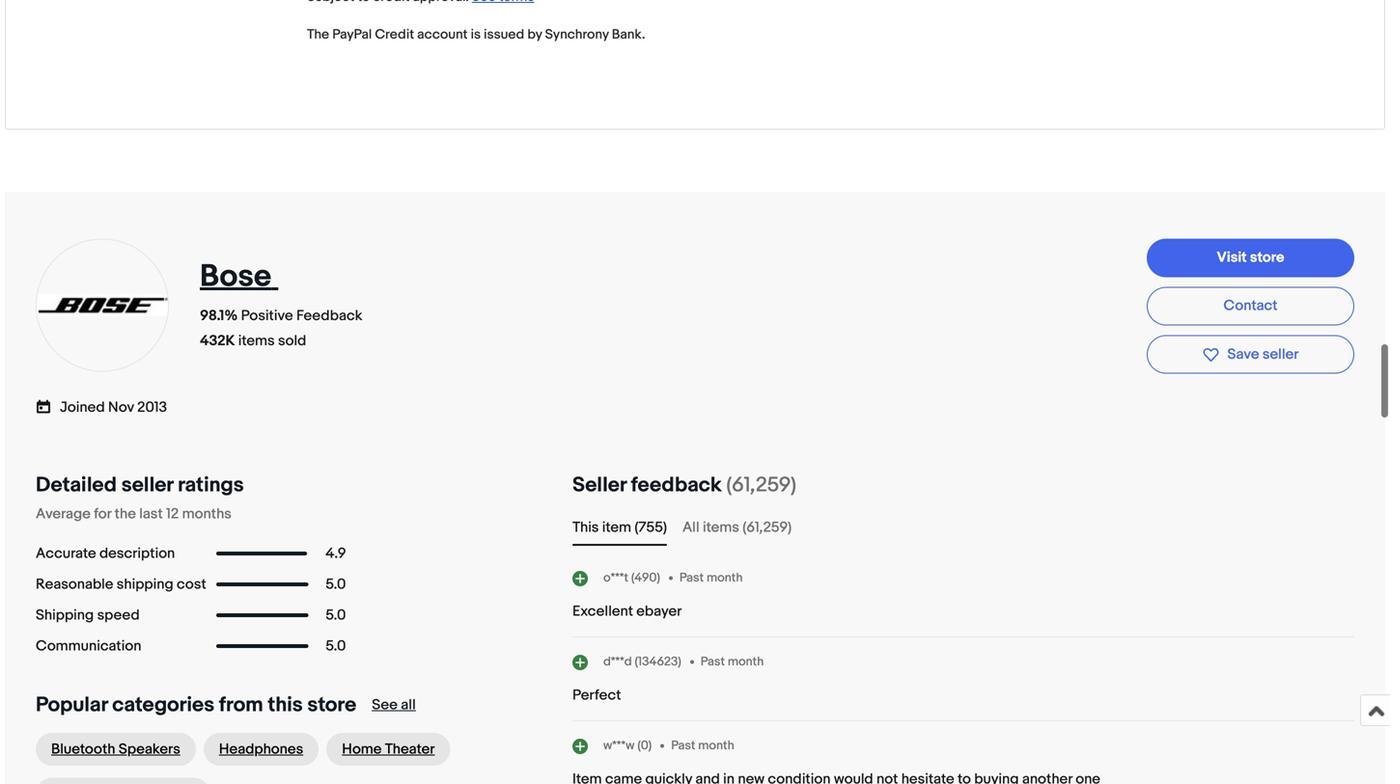 Task type: vqa. For each thing, say whether or not it's contained in the screenshot.
'See all' link on the bottom of the page
yes



Task type: locate. For each thing, give the bounding box(es) containing it.
cost
[[177, 576, 206, 594]]

1 vertical spatial store
[[307, 693, 356, 718]]

item
[[602, 520, 632, 537]]

store right this
[[307, 693, 356, 718]]

detailed seller ratings
[[36, 473, 244, 498]]

joined
[[60, 399, 105, 417]]

speakers
[[119, 742, 180, 759]]

(0)
[[638, 739, 652, 754]]

2 5.0 from the top
[[326, 607, 346, 625]]

(490)
[[631, 571, 660, 586]]

0 vertical spatial items
[[238, 333, 275, 350]]

items right all on the bottom
[[703, 520, 740, 537]]

past month for perfect
[[701, 655, 764, 670]]

save seller
[[1228, 346, 1299, 363]]

bluetooth speakers link
[[36, 734, 196, 767]]

1 vertical spatial (61,259)
[[743, 520, 792, 537]]

save seller button
[[1147, 335, 1355, 374]]

o***t (490)
[[603, 571, 660, 586]]

synchrony
[[545, 27, 609, 43]]

bose
[[200, 258, 272, 296]]

paypal
[[332, 27, 372, 43]]

all items (61,259)
[[683, 520, 792, 537]]

store right visit
[[1250, 249, 1285, 266]]

0 vertical spatial (61,259)
[[726, 473, 797, 498]]

seller for detailed
[[121, 473, 173, 498]]

past for excellent ebayer
[[680, 571, 704, 586]]

4.9
[[326, 546, 346, 563]]

2 vertical spatial past
[[671, 739, 696, 754]]

excellent ebayer
[[573, 604, 682, 621]]

1 vertical spatial month
[[728, 655, 764, 670]]

0 horizontal spatial items
[[238, 333, 275, 350]]

popular categories from this store
[[36, 693, 356, 718]]

excellent
[[573, 604, 633, 621]]

all
[[401, 697, 416, 715]]

average
[[36, 506, 91, 523]]

accurate
[[36, 546, 96, 563]]

shipping
[[117, 576, 173, 594]]

popular
[[36, 693, 108, 718]]

past month
[[680, 571, 743, 586], [701, 655, 764, 670], [671, 739, 734, 754]]

(61,259) up "all items (61,259)" on the bottom
[[726, 473, 797, 498]]

see all
[[372, 697, 416, 715]]

(134623)
[[635, 655, 681, 670]]

bank.
[[612, 27, 646, 43]]

month right (0)
[[698, 739, 734, 754]]

bluetooth
[[51, 742, 115, 759]]

items
[[238, 333, 275, 350], [703, 520, 740, 537]]

1 horizontal spatial items
[[703, 520, 740, 537]]

past month right "(134623)"
[[701, 655, 764, 670]]

past
[[680, 571, 704, 586], [701, 655, 725, 670], [671, 739, 696, 754]]

0 vertical spatial past
[[680, 571, 704, 586]]

0 horizontal spatial seller
[[121, 473, 173, 498]]

0 vertical spatial 5.0
[[326, 576, 346, 594]]

1 vertical spatial past
[[701, 655, 725, 670]]

0 vertical spatial store
[[1250, 249, 1285, 266]]

categories
[[112, 693, 215, 718]]

the
[[307, 27, 329, 43]]

feedback
[[631, 473, 722, 498]]

store
[[1250, 249, 1285, 266], [307, 693, 356, 718]]

past month right (0)
[[671, 739, 734, 754]]

12
[[166, 506, 179, 523]]

2 vertical spatial month
[[698, 739, 734, 754]]

0 horizontal spatial store
[[307, 693, 356, 718]]

visit
[[1217, 249, 1247, 266]]

0 vertical spatial past month
[[680, 571, 743, 586]]

1 vertical spatial seller
[[121, 473, 173, 498]]

save
[[1228, 346, 1260, 363]]

1 5.0 from the top
[[326, 576, 346, 594]]

month down "all items (61,259)" on the bottom
[[707, 571, 743, 586]]

0 vertical spatial month
[[707, 571, 743, 586]]

past right "(134623)"
[[701, 655, 725, 670]]

seller right save at the right
[[1263, 346, 1299, 363]]

speed
[[97, 607, 140, 625]]

month right "(134623)"
[[728, 655, 764, 670]]

account
[[417, 27, 468, 43]]

nov
[[108, 399, 134, 417]]

seller up last
[[121, 473, 173, 498]]

month
[[707, 571, 743, 586], [728, 655, 764, 670], [698, 739, 734, 754]]

2013
[[137, 399, 167, 417]]

from
[[219, 693, 263, 718]]

seller feedback (61,259)
[[573, 473, 797, 498]]

1 vertical spatial past month
[[701, 655, 764, 670]]

past month for excellent ebayer
[[680, 571, 743, 586]]

see all link
[[372, 697, 416, 715]]

1 vertical spatial 5.0
[[326, 607, 346, 625]]

tab list
[[573, 518, 1355, 539]]

past right (0)
[[671, 739, 696, 754]]

this
[[573, 520, 599, 537]]

0 vertical spatial seller
[[1263, 346, 1299, 363]]

average for the last 12 months
[[36, 506, 232, 523]]

bluetooth speakers
[[51, 742, 180, 759]]

items down the positive
[[238, 333, 275, 350]]

last
[[139, 506, 163, 523]]

(61,259) for all items (61,259)
[[743, 520, 792, 537]]

for
[[94, 506, 111, 523]]

issued
[[484, 27, 524, 43]]

5.0 for speed
[[326, 607, 346, 625]]

past right (490)
[[680, 571, 704, 586]]

seller for save
[[1263, 346, 1299, 363]]

w***w
[[603, 739, 635, 754]]

1 horizontal spatial seller
[[1263, 346, 1299, 363]]

(61,259) right all on the bottom
[[743, 520, 792, 537]]

seller
[[1263, 346, 1299, 363], [121, 473, 173, 498]]

seller inside button
[[1263, 346, 1299, 363]]

2 vertical spatial 5.0
[[326, 638, 346, 656]]

(61,259)
[[726, 473, 797, 498], [743, 520, 792, 537]]

5.0
[[326, 576, 346, 594], [326, 607, 346, 625], [326, 638, 346, 656]]

credit
[[375, 27, 414, 43]]

past month down all on the bottom
[[680, 571, 743, 586]]

1 horizontal spatial store
[[1250, 249, 1285, 266]]

d***d
[[603, 655, 632, 670]]



Task type: describe. For each thing, give the bounding box(es) containing it.
perfect
[[573, 688, 621, 705]]

theater
[[385, 742, 435, 759]]

shipping speed
[[36, 607, 140, 625]]

past for perfect
[[701, 655, 725, 670]]

see
[[372, 697, 398, 715]]

reasonable
[[36, 576, 113, 594]]

accurate description
[[36, 546, 175, 563]]

98.1% positive feedback 432k items sold
[[200, 308, 362, 350]]

bose link
[[200, 258, 278, 296]]

feedback
[[296, 308, 362, 325]]

98.1%
[[200, 308, 238, 325]]

joined nov 2013
[[60, 399, 167, 417]]

o***t
[[603, 571, 629, 586]]

home theater
[[342, 742, 435, 759]]

detailed
[[36, 473, 117, 498]]

headphones link
[[204, 734, 319, 767]]

(61,259) for seller feedback (61,259)
[[726, 473, 797, 498]]

month for perfect
[[728, 655, 764, 670]]

ratings
[[178, 473, 244, 498]]

(755)
[[635, 520, 667, 537]]

home
[[342, 742, 382, 759]]

sold
[[278, 333, 306, 350]]

1 vertical spatial items
[[703, 520, 740, 537]]

tab list containing this item (755)
[[573, 518, 1355, 539]]

items inside 98.1% positive feedback 432k items sold
[[238, 333, 275, 350]]

bose image
[[35, 294, 170, 317]]

is
[[471, 27, 481, 43]]

home theater link
[[327, 734, 450, 767]]

seller
[[573, 473, 627, 498]]

d***d (134623)
[[603, 655, 681, 670]]

all
[[683, 520, 700, 537]]

the
[[115, 506, 136, 523]]

text__icon wrapper image
[[36, 398, 60, 415]]

ebayer
[[637, 604, 682, 621]]

5.0 for shipping
[[326, 576, 346, 594]]

432k
[[200, 333, 235, 350]]

contact
[[1224, 297, 1278, 315]]

w***w (0)
[[603, 739, 652, 754]]

months
[[182, 506, 232, 523]]

communication
[[36, 638, 141, 656]]

description
[[99, 546, 175, 563]]

2 vertical spatial past month
[[671, 739, 734, 754]]

visit store
[[1217, 249, 1285, 266]]

this
[[268, 693, 303, 718]]

visit store link
[[1147, 239, 1355, 278]]

contact link
[[1147, 287, 1355, 326]]

this item (755)
[[573, 520, 667, 537]]

month for excellent ebayer
[[707, 571, 743, 586]]

reasonable shipping cost
[[36, 576, 206, 594]]

positive
[[241, 308, 293, 325]]

the paypal credit account is issued by synchrony bank.
[[307, 27, 646, 43]]

headphones
[[219, 742, 303, 759]]

by
[[527, 27, 542, 43]]

shipping
[[36, 607, 94, 625]]

3 5.0 from the top
[[326, 638, 346, 656]]



